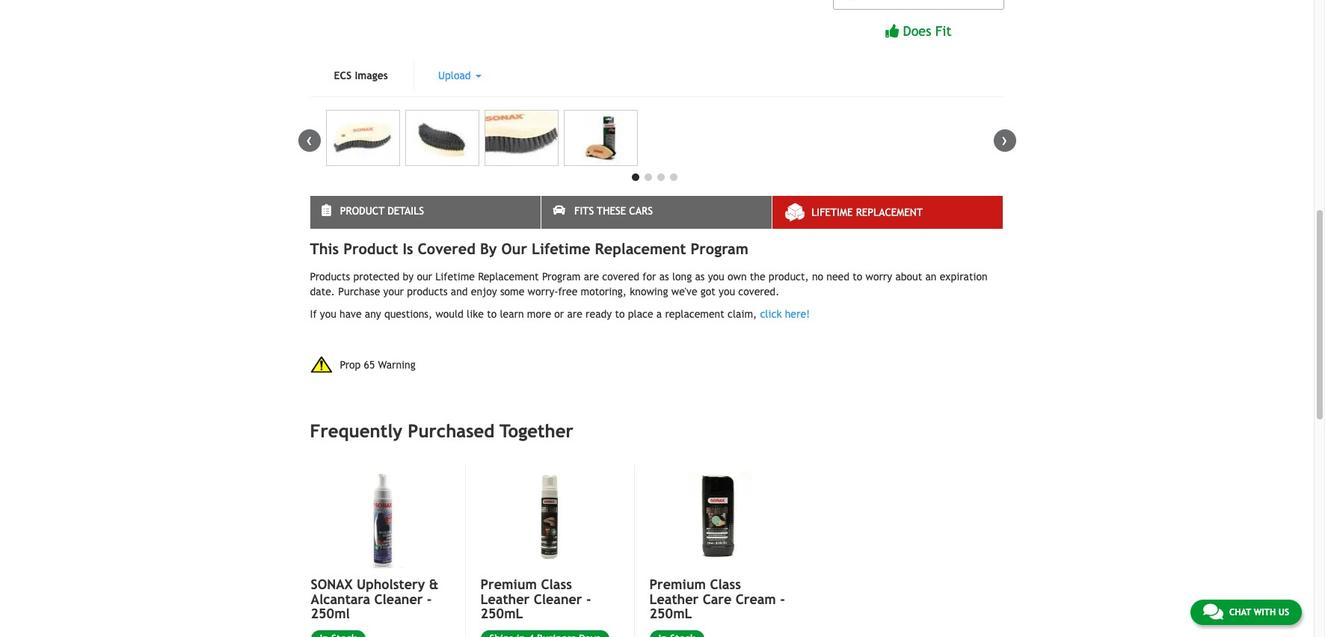 Task type: describe. For each thing, give the bounding box(es) containing it.
1 horizontal spatial to
[[615, 308, 625, 320]]

premium for care
[[649, 576, 706, 592]]

frequently
[[310, 420, 402, 441]]

products
[[407, 286, 448, 297]]

prop 65 warning image
[[310, 356, 332, 373]]

leather for cleaner
[[480, 591, 530, 607]]

this product is covered by our lifetime replacement program
[[310, 240, 749, 257]]

fits these cars
[[574, 205, 653, 217]]

worry-
[[528, 286, 558, 297]]

learn
[[500, 308, 524, 320]]

upholstery
[[357, 576, 425, 592]]

› link
[[993, 129, 1016, 152]]

some
[[500, 286, 524, 297]]

enjoy
[[471, 286, 497, 297]]

is
[[403, 240, 413, 257]]

product details
[[340, 205, 424, 217]]

alcantara
[[311, 591, 370, 607]]

and
[[451, 286, 468, 297]]

2 as from the left
[[695, 271, 705, 283]]

have
[[340, 308, 362, 320]]

free
[[558, 286, 578, 297]]

2 es#3559838 - 416741 - textile & leather brush - gently cleans textile, leather, and alcantara when used with a cleaning solution - sonax - audi bmw volkswagen mercedes benz mini porsche image from the left
[[405, 110, 479, 166]]

fits
[[574, 205, 594, 217]]

place
[[628, 308, 653, 320]]

like
[[467, 308, 484, 320]]

this
[[310, 240, 339, 257]]

these
[[597, 205, 626, 217]]

replacement
[[665, 308, 724, 320]]

1 vertical spatial product
[[343, 240, 398, 257]]

products protected by our lifetime replacement program are covered for as long as you own the product, no need to worry about an expiration date. purchase your products and enjoy some worry-free motoring, knowing we've got you covered.
[[310, 271, 988, 297]]

250ml inside premium class leather cleaner - 250ml
[[480, 606, 523, 622]]

premium class leather cleaner - 250ml image
[[480, 465, 617, 568]]

products
[[310, 271, 350, 283]]

date.
[[310, 286, 335, 297]]

claim,
[[728, 308, 757, 320]]

sonax upholstery & alcantara cleaner - 250ml image
[[311, 465, 448, 568]]

cream
[[736, 591, 776, 607]]

sonax
[[311, 576, 353, 592]]

- inside premium class leather cleaner - 250ml
[[586, 591, 591, 607]]

1 horizontal spatial program
[[691, 240, 749, 257]]

0 horizontal spatial to
[[487, 308, 497, 320]]

0 vertical spatial you
[[708, 271, 724, 283]]

would
[[436, 308, 464, 320]]

if you have any questions, would like to learn more or are ready to place a replacement claim, click here!
[[310, 308, 810, 320]]

program inside products protected by our lifetime replacement program are covered for as long as you own the product, no need to worry about an expiration date. purchase your products and enjoy some worry-free motoring, knowing we've got you covered.
[[542, 271, 581, 283]]

are inside products protected by our lifetime replacement program are covered for as long as you own the product, no need to worry about an expiration date. purchase your products and enjoy some worry-free motoring, knowing we've got you covered.
[[584, 271, 599, 283]]

250ml
[[311, 606, 350, 622]]

›
[[1002, 129, 1008, 149]]

chat with us
[[1229, 607, 1289, 618]]

worry
[[866, 271, 892, 283]]

does fit
[[903, 23, 952, 39]]

purchased
[[408, 420, 494, 441]]

us
[[1279, 607, 1289, 618]]

does
[[903, 23, 931, 39]]

images
[[355, 69, 388, 81]]

your
[[383, 286, 404, 297]]

65
[[364, 359, 375, 371]]

sonax upholstery & alcantara cleaner - 250ml
[[311, 576, 439, 622]]

fits these cars link
[[541, 196, 772, 229]]

chat
[[1229, 607, 1251, 618]]

cleaner inside premium class leather cleaner - 250ml
[[534, 591, 582, 607]]

click here! link
[[760, 308, 810, 320]]

premium class leather care cream - 250ml link
[[649, 576, 786, 622]]

upload
[[438, 69, 474, 81]]

product,
[[769, 271, 809, 283]]

product details link
[[310, 196, 541, 229]]

sonax upholstery & alcantara cleaner - 250ml link
[[311, 576, 448, 622]]

more
[[527, 308, 551, 320]]

if
[[310, 308, 317, 320]]

click
[[760, 308, 782, 320]]

no
[[812, 271, 823, 283]]

to inside products protected by our lifetime replacement program are covered for as long as you own the product, no need to worry about an expiration date. purchase your products and enjoy some worry-free motoring, knowing we've got you covered.
[[853, 271, 862, 283]]

ready
[[586, 308, 612, 320]]

any
[[365, 308, 381, 320]]

warning
[[378, 359, 416, 371]]

frequently purchased together
[[310, 420, 573, 441]]

fit
[[935, 23, 952, 39]]

premium class leather care cream - 250ml
[[649, 576, 785, 622]]

protected
[[353, 271, 400, 283]]

&
[[429, 576, 439, 592]]

1 es#3559838 - 416741 - textile & leather brush - gently cleans textile, leather, and alcantara when used with a cleaning solution - sonax - audi bmw volkswagen mercedes benz mini porsche image from the left
[[326, 110, 400, 166]]



Task type: vqa. For each thing, say whether or not it's contained in the screenshot.
thumbs up icon
yes



Task type: locate. For each thing, give the bounding box(es) containing it.
premium class leather cleaner - 250ml link
[[480, 576, 617, 622]]

replacement up some
[[478, 271, 539, 283]]

2 vertical spatial you
[[320, 308, 336, 320]]

for
[[643, 271, 656, 283]]

2 horizontal spatial replacement
[[856, 206, 923, 218]]

0 vertical spatial replacement
[[856, 206, 923, 218]]

premium inside premium class leather cleaner - 250ml
[[480, 576, 537, 592]]

upload button
[[414, 60, 505, 90]]

- for &
[[427, 591, 432, 607]]

leather
[[480, 591, 530, 607], [649, 591, 699, 607]]

1 vertical spatial you
[[719, 286, 735, 297]]

1 vertical spatial program
[[542, 271, 581, 283]]

or
[[554, 308, 564, 320]]

0 vertical spatial are
[[584, 271, 599, 283]]

our
[[501, 240, 527, 257]]

you down own
[[719, 286, 735, 297]]

1 class from the left
[[541, 576, 572, 592]]

leather right &
[[480, 591, 530, 607]]

3 es#3559838 - 416741 - textile & leather brush - gently cleans textile, leather, and alcantara when used with a cleaning solution - sonax - audi bmw volkswagen mercedes benz mini porsche image from the left
[[484, 110, 558, 166]]

covered
[[418, 240, 476, 257]]

1 horizontal spatial class
[[710, 576, 741, 592]]

0 horizontal spatial replacement
[[478, 271, 539, 283]]

0 vertical spatial program
[[691, 240, 749, 257]]

lifetime replacement link
[[773, 196, 1003, 229]]

- inside 'premium class leather care cream - 250ml'
[[780, 591, 785, 607]]

1 vertical spatial lifetime
[[532, 240, 590, 257]]

1 horizontal spatial leather
[[649, 591, 699, 607]]

need
[[827, 271, 850, 283]]

prop 65 warning
[[340, 359, 416, 371]]

0 horizontal spatial 250ml
[[480, 606, 523, 622]]

ecs images
[[334, 69, 388, 81]]

2 - from the left
[[586, 591, 591, 607]]

our
[[417, 271, 432, 283]]

a
[[656, 308, 662, 320]]

leather inside premium class leather cleaner - 250ml
[[480, 591, 530, 607]]

replacement up worry
[[856, 206, 923, 218]]

2 horizontal spatial lifetime
[[811, 206, 853, 218]]

to right like
[[487, 308, 497, 320]]

2 premium from the left
[[649, 576, 706, 592]]

premium for cleaner
[[480, 576, 537, 592]]

about
[[895, 271, 922, 283]]

product left details
[[340, 205, 384, 217]]

ecs images link
[[310, 60, 412, 90]]

chat with us link
[[1190, 600, 1302, 625]]

program up own
[[691, 240, 749, 257]]

‹
[[306, 129, 312, 149]]

0 horizontal spatial class
[[541, 576, 572, 592]]

you right if
[[320, 308, 336, 320]]

program
[[691, 240, 749, 257], [542, 271, 581, 283]]

1 horizontal spatial replacement
[[595, 240, 686, 257]]

leather inside 'premium class leather care cream - 250ml'
[[649, 591, 699, 607]]

2 leather from the left
[[649, 591, 699, 607]]

1 cleaner from the left
[[374, 591, 423, 607]]

0 horizontal spatial as
[[659, 271, 669, 283]]

product
[[340, 205, 384, 217], [343, 240, 398, 257]]

2 vertical spatial replacement
[[478, 271, 539, 283]]

motoring,
[[581, 286, 627, 297]]

lifetime up need
[[811, 206, 853, 218]]

got
[[700, 286, 716, 297]]

class
[[541, 576, 572, 592], [710, 576, 741, 592]]

replacement
[[856, 206, 923, 218], [595, 240, 686, 257], [478, 271, 539, 283]]

1 horizontal spatial 250ml
[[649, 606, 692, 622]]

1 leather from the left
[[480, 591, 530, 607]]

1 vertical spatial replacement
[[595, 240, 686, 257]]

are
[[584, 271, 599, 283], [567, 308, 582, 320]]

lifetime up and
[[435, 271, 475, 283]]

thumbs up image
[[886, 24, 899, 37]]

class down premium class leather cleaner - 250ml image
[[541, 576, 572, 592]]

2 250ml from the left
[[649, 606, 692, 622]]

covered
[[602, 271, 639, 283]]

premium class leather care cream - 250ml image
[[649, 465, 786, 568]]

to
[[853, 271, 862, 283], [487, 308, 497, 320], [615, 308, 625, 320]]

0 horizontal spatial -
[[427, 591, 432, 607]]

lifetime
[[811, 206, 853, 218], [532, 240, 590, 257], [435, 271, 475, 283]]

class down premium class leather care cream - 250ml image
[[710, 576, 741, 592]]

1 horizontal spatial are
[[584, 271, 599, 283]]

class for care
[[710, 576, 741, 592]]

details
[[388, 205, 424, 217]]

1 premium from the left
[[480, 576, 537, 592]]

1 as from the left
[[659, 271, 669, 283]]

1 horizontal spatial -
[[586, 591, 591, 607]]

0 vertical spatial product
[[340, 205, 384, 217]]

1 horizontal spatial premium
[[649, 576, 706, 592]]

own
[[728, 271, 747, 283]]

0 horizontal spatial leather
[[480, 591, 530, 607]]

as right for
[[659, 271, 669, 283]]

2 vertical spatial lifetime
[[435, 271, 475, 283]]

0 horizontal spatial premium
[[480, 576, 537, 592]]

program up "free"
[[542, 271, 581, 283]]

2 horizontal spatial to
[[853, 271, 862, 283]]

with
[[1254, 607, 1276, 618]]

0 vertical spatial lifetime
[[811, 206, 853, 218]]

you up got
[[708, 271, 724, 283]]

1 horizontal spatial lifetime
[[532, 240, 590, 257]]

250ml
[[480, 606, 523, 622], [649, 606, 692, 622]]

to left place
[[615, 308, 625, 320]]

care
[[703, 591, 732, 607]]

lifetime replacement
[[811, 206, 923, 218]]

are right or
[[567, 308, 582, 320]]

class inside premium class leather cleaner - 250ml
[[541, 576, 572, 592]]

2 cleaner from the left
[[534, 591, 582, 607]]

2 class from the left
[[710, 576, 741, 592]]

are up motoring,
[[584, 271, 599, 283]]

together
[[500, 420, 573, 441]]

by
[[480, 240, 497, 257]]

0 horizontal spatial lifetime
[[435, 271, 475, 283]]

1 250ml from the left
[[480, 606, 523, 622]]

premium inside 'premium class leather care cream - 250ml'
[[649, 576, 706, 592]]

an
[[925, 271, 937, 283]]

4 es#3559838 - 416741 - textile & leather brush - gently cleans textile, leather, and alcantara when used with a cleaning solution - sonax - audi bmw volkswagen mercedes benz mini porsche image from the left
[[563, 110, 638, 166]]

- inside sonax upholstery & alcantara cleaner - 250ml
[[427, 591, 432, 607]]

2 horizontal spatial -
[[780, 591, 785, 607]]

here!
[[785, 308, 810, 320]]

as
[[659, 271, 669, 283], [695, 271, 705, 283]]

as up got
[[695, 271, 705, 283]]

ecs
[[334, 69, 352, 81]]

250ml inside 'premium class leather care cream - 250ml'
[[649, 606, 692, 622]]

class for cleaner
[[541, 576, 572, 592]]

covered.
[[738, 286, 779, 297]]

by
[[403, 271, 414, 283]]

comments image
[[1203, 603, 1223, 621]]

premium class leather cleaner - 250ml
[[480, 576, 591, 622]]

product up protected
[[343, 240, 398, 257]]

-
[[427, 591, 432, 607], [586, 591, 591, 607], [780, 591, 785, 607]]

‹ link
[[298, 129, 320, 152]]

expiration
[[940, 271, 988, 283]]

3 - from the left
[[780, 591, 785, 607]]

replacement up for
[[595, 240, 686, 257]]

class inside 'premium class leather care cream - 250ml'
[[710, 576, 741, 592]]

purchase
[[338, 286, 380, 297]]

leather for care
[[649, 591, 699, 607]]

lifetime up "free"
[[532, 240, 590, 257]]

cars
[[629, 205, 653, 217]]

we've
[[671, 286, 697, 297]]

lifetime inside products protected by our lifetime replacement program are covered for as long as you own the product, no need to worry about an expiration date. purchase your products and enjoy some worry-free motoring, knowing we've got you covered.
[[435, 271, 475, 283]]

prop
[[340, 359, 361, 371]]

1 horizontal spatial cleaner
[[534, 591, 582, 607]]

cleaner
[[374, 591, 423, 607], [534, 591, 582, 607]]

0 horizontal spatial are
[[567, 308, 582, 320]]

0 horizontal spatial program
[[542, 271, 581, 283]]

cleaner inside sonax upholstery & alcantara cleaner - 250ml
[[374, 591, 423, 607]]

the
[[750, 271, 765, 283]]

replacement inside products protected by our lifetime replacement program are covered for as long as you own the product, no need to worry about an expiration date. purchase your products and enjoy some worry-free motoring, knowing we've got you covered.
[[478, 271, 539, 283]]

0 horizontal spatial cleaner
[[374, 591, 423, 607]]

questions,
[[384, 308, 432, 320]]

1 - from the left
[[427, 591, 432, 607]]

leather left care
[[649, 591, 699, 607]]

knowing
[[630, 286, 668, 297]]

1 horizontal spatial as
[[695, 271, 705, 283]]

- for leather
[[780, 591, 785, 607]]

long
[[672, 271, 692, 283]]

1 vertical spatial are
[[567, 308, 582, 320]]

to right need
[[853, 271, 862, 283]]

es#3559838 - 416741 - textile & leather brush - gently cleans textile, leather, and alcantara when used with a cleaning solution - sonax - audi bmw volkswagen mercedes benz mini porsche image
[[326, 110, 400, 166], [405, 110, 479, 166], [484, 110, 558, 166], [563, 110, 638, 166]]



